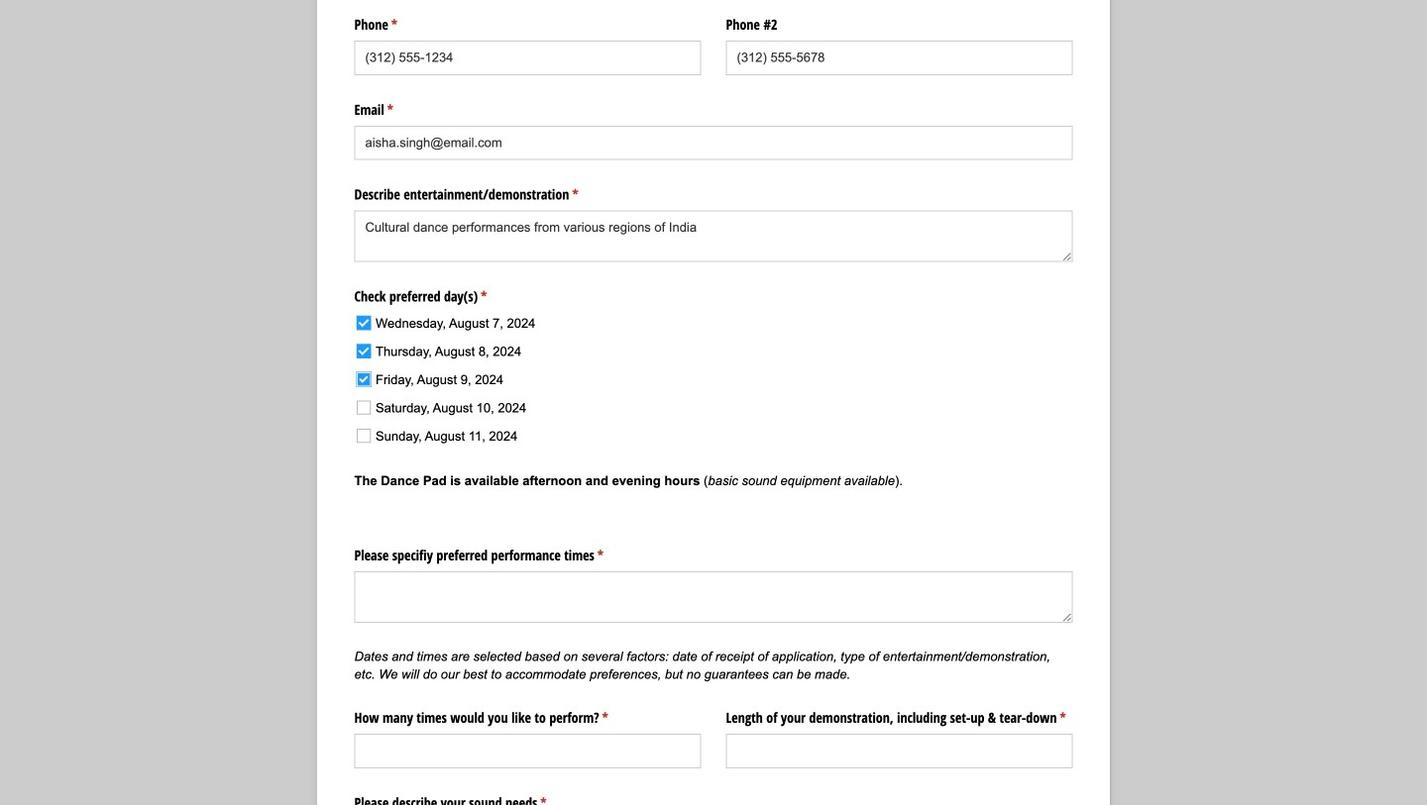 Task type: vqa. For each thing, say whether or not it's contained in the screenshot.
State text field
no



Task type: locate. For each thing, give the bounding box(es) containing it.
None text field
[[726, 41, 1073, 75], [354, 211, 1073, 262], [354, 735, 701, 769], [726, 41, 1073, 75], [354, 211, 1073, 262], [354, 735, 701, 769]]

None text field
[[354, 41, 701, 75], [354, 126, 1073, 160], [354, 572, 1073, 623], [726, 735, 1073, 769], [354, 41, 701, 75], [354, 126, 1073, 160], [354, 572, 1073, 623], [726, 735, 1073, 769]]

checkbox-group element
[[350, 308, 639, 454]]



